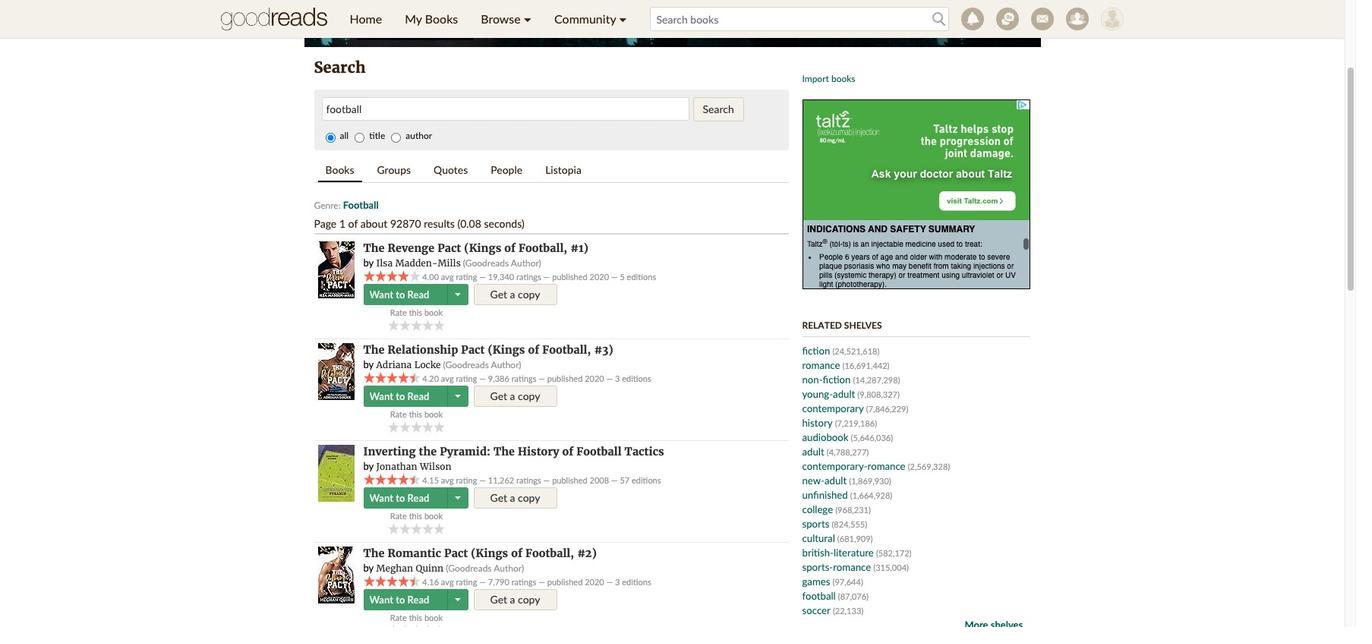 Task type: locate. For each thing, give the bounding box(es) containing it.
fiction link
[[802, 345, 830, 357]]

▾ right browse
[[524, 11, 532, 26]]

get
[[490, 288, 507, 301], [490, 390, 507, 403], [490, 491, 507, 504], [490, 593, 507, 606]]

2020 left 5
[[590, 272, 609, 282]]

the for relationship
[[363, 343, 385, 357]]

(kings down (0.08
[[464, 242, 501, 255]]

2 book from the top
[[425, 409, 443, 419]]

2 want to read from the top
[[369, 390, 429, 403]]

unfinished
[[802, 489, 848, 501]]

locke
[[415, 359, 441, 371]]

by left "meghan"
[[363, 562, 374, 574]]

copy down inverting the pyramid: the history of football tactics by jonathan  wilson
[[518, 491, 540, 504]]

read for romantic
[[408, 594, 429, 606]]

1 vertical spatial 2020
[[585, 374, 604, 384]]

football,
[[519, 242, 567, 255], [542, 343, 591, 357], [526, 547, 574, 561]]

rating for revenge
[[456, 272, 477, 282]]

inbox image
[[1031, 8, 1054, 30]]

2 vertical spatial (kings
[[471, 547, 508, 561]]

▾ inside "dropdown button"
[[524, 11, 532, 26]]

2 3 editions link from the top
[[615, 577, 651, 587]]

want to read for the
[[369, 492, 429, 504]]

avg for romantic
[[441, 577, 454, 587]]

the revenge pact (kings of football, #1) by ilsa madden-mills (goodreads author)
[[363, 242, 589, 269]]

people
[[491, 163, 523, 176]]

#2)
[[577, 547, 597, 561]]

0 horizontal spatial football
[[343, 199, 379, 211]]

11,262
[[488, 475, 514, 485]]

editions for the revenge pact (kings of football, #1)
[[627, 272, 656, 282]]

4 book from the top
[[425, 613, 443, 623]]

rating down the relationship pact (kings of football, #3) by adriana locke (goodreads author)
[[456, 374, 477, 384]]

rate up the romantic
[[390, 511, 407, 521]]

want to read button down "4.16"
[[363, 589, 449, 611]]

book down 4.00
[[425, 308, 443, 317]]

ratings right '7,790'
[[512, 577, 537, 587]]

1 read from the top
[[408, 289, 429, 301]]

the inside inverting the pyramid: the history of football tactics by jonathan  wilson
[[494, 445, 515, 459]]

▾ for community ▾
[[619, 11, 627, 26]]

2 to from the top
[[396, 390, 405, 403]]

1 avg from the top
[[441, 272, 454, 282]]

the up the ilsa
[[363, 242, 385, 255]]

(kings inside the romantic pact (kings of football, #2) by meghan quinn (goodreads author)
[[471, 547, 508, 561]]

1 ▾ from the left
[[524, 11, 532, 26]]

author) for relationship
[[491, 359, 521, 371]]

my group discussions image
[[996, 8, 1019, 30]]

4 get a copy button from the top
[[474, 589, 557, 611]]

want to read button for relationship
[[363, 386, 449, 407]]

of right 1
[[348, 217, 358, 230]]

seconds)
[[484, 217, 525, 230]]

the romantic pact (kings of football, #2) by meghan quinn (goodreads author)
[[363, 547, 597, 574]]

romance up (1,869,930)
[[868, 460, 906, 472]]

the for revenge
[[363, 242, 385, 255]]

4.00
[[423, 272, 439, 282]]

get a copy button down '7,790'
[[474, 589, 557, 611]]

2 vertical spatial adult
[[825, 475, 847, 487]]

ratings for football
[[516, 475, 541, 485]]

football
[[343, 199, 379, 211], [577, 445, 622, 459]]

2 read from the top
[[408, 390, 429, 403]]

contemporary-romance link
[[802, 460, 906, 472]]

3 to from the top
[[396, 492, 405, 504]]

a down the 19,340
[[510, 288, 515, 301]]

fiction up young-adult 'link'
[[823, 374, 851, 386]]

3 avg from the top
[[441, 475, 454, 485]]

want to read button down "4.20"
[[363, 386, 449, 407]]

the for romantic
[[363, 547, 385, 561]]

football, for #1)
[[519, 242, 567, 255]]

avg down mills
[[441, 272, 454, 282]]

4 want to read button from the top
[[363, 589, 449, 611]]

1 vertical spatial romance
[[868, 460, 906, 472]]

rate up 'relationship'
[[390, 308, 407, 317]]

3 this from the top
[[409, 511, 422, 521]]

copy down 4.20 avg rating — 9,386 ratings on the left bottom
[[518, 390, 540, 403]]

(goodreads up "4.16 avg rating — 7,790 ratings"
[[446, 563, 492, 574]]

this up 'relationship'
[[409, 308, 422, 317]]

rating for relationship
[[456, 374, 477, 384]]

to down jonathan
[[396, 492, 405, 504]]

4 a from the top
[[510, 593, 515, 606]]

3 for the romantic pact (kings of football, #2)
[[615, 577, 620, 587]]

0 vertical spatial advertisement region
[[304, 0, 1041, 47]]

adult up the contemporary
[[833, 388, 855, 400]]

3 a from the top
[[510, 491, 515, 504]]

(goodreads up 4.00 avg rating — 19,340 ratings
[[463, 257, 509, 269]]

the romantic pact (kings of football, #2) heading
[[363, 547, 597, 561]]

4 get from the top
[[490, 593, 507, 606]]

fiction
[[802, 345, 830, 357], [823, 374, 851, 386]]

3 get a copy button from the top
[[474, 488, 557, 509]]

contemporary
[[802, 403, 864, 415]]

0 vertical spatial football,
[[519, 242, 567, 255]]

by down inverting
[[363, 460, 374, 472]]

0 vertical spatial books
[[425, 11, 458, 26]]

1 vertical spatial (kings
[[488, 343, 525, 357]]

2020 for #1)
[[590, 272, 609, 282]]

pact inside the relationship pact (kings of football, #3) by adriana locke (goodreads author)
[[461, 343, 485, 357]]

3 copy from the top
[[518, 491, 540, 504]]

copy down "4.16 avg rating — 7,790 ratings"
[[518, 593, 540, 606]]

want
[[369, 289, 393, 301], [369, 390, 393, 403], [369, 492, 393, 504], [369, 594, 393, 606]]

2 a from the top
[[510, 390, 515, 403]]

(goodreads for relationship
[[443, 359, 489, 371]]

2 copy from the top
[[518, 390, 540, 403]]

book down 4.15
[[425, 511, 443, 521]]

get a copy
[[490, 288, 540, 301], [490, 390, 540, 403], [490, 491, 540, 504], [490, 593, 540, 606]]

menu
[[338, 0, 638, 38]]

4 read from the top
[[408, 594, 429, 606]]

—
[[479, 272, 486, 282], [544, 272, 550, 282], [611, 272, 618, 282], [479, 374, 486, 384], [539, 374, 545, 384], [606, 374, 613, 384], [479, 475, 486, 485], [544, 475, 550, 485], [611, 475, 618, 485], [479, 577, 486, 587], [539, 577, 545, 587], [606, 577, 613, 587]]

2 get a copy from the top
[[490, 390, 540, 403]]

want to read down adriana
[[369, 390, 429, 403]]

tactics
[[625, 445, 664, 459]]

new-
[[802, 475, 825, 487]]

import books link
[[802, 73, 856, 84]]

0 vertical spatial football
[[343, 199, 379, 211]]

book for the
[[425, 511, 443, 521]]

—                 published                2020               — 3 editions down #2)
[[537, 577, 651, 587]]

want for the revenge pact (kings of football, #1)
[[369, 289, 393, 301]]

3 get from the top
[[490, 491, 507, 504]]

read down 4.15
[[408, 492, 429, 504]]

read down "4.16"
[[408, 594, 429, 606]]

the inside the romantic pact (kings of football, #2) by meghan quinn (goodreads author)
[[363, 547, 385, 561]]

1 get from the top
[[490, 288, 507, 301]]

pact inside the revenge pact (kings of football, #1) by ilsa madden-mills (goodreads author)
[[438, 242, 461, 255]]

the inside the relationship pact (kings of football, #3) by adriana locke (goodreads author)
[[363, 343, 385, 357]]

published
[[552, 272, 588, 282], [547, 374, 583, 384], [552, 475, 588, 485], [547, 577, 583, 587]]

4 this from the top
[[409, 613, 422, 623]]

get for the
[[490, 491, 507, 504]]

get down 11,262
[[490, 491, 507, 504]]

book
[[425, 308, 443, 317], [425, 409, 443, 419], [425, 511, 443, 521], [425, 613, 443, 623]]

0 vertical spatial 2020
[[590, 272, 609, 282]]

(kings up '7,790'
[[471, 547, 508, 561]]

1 vertical spatial adult
[[802, 446, 825, 458]]

(goodreads inside the relationship pact (kings of football, #3) by adriana locke (goodreads author)
[[443, 359, 489, 371]]

1 rating from the top
[[456, 272, 477, 282]]

my
[[405, 11, 422, 26]]

1 vertical spatial football
[[577, 445, 622, 459]]

community ▾ button
[[543, 0, 638, 38]]

1 horizontal spatial ▾
[[619, 11, 627, 26]]

(kings
[[464, 242, 501, 255], [488, 343, 525, 357], [471, 547, 508, 561]]

4 to from the top
[[396, 594, 405, 606]]

this for revenge
[[409, 308, 422, 317]]

1 horizontal spatial football
[[577, 445, 622, 459]]

1 book from the top
[[425, 308, 443, 317]]

get down 9,386
[[490, 390, 507, 403]]

Search for books to add to your shelves search field
[[650, 7, 949, 31]]

3 rate from the top
[[390, 511, 407, 521]]

9,386
[[488, 374, 509, 384]]

4 avg from the top
[[441, 577, 454, 587]]

by
[[363, 257, 374, 269], [363, 358, 374, 371], [363, 460, 374, 472], [363, 562, 374, 574]]

2 vertical spatial romance
[[833, 561, 871, 573]]

2 want from the top
[[369, 390, 393, 403]]

author
[[404, 130, 432, 141]]

the inside the revenge pact (kings of football, #1) by ilsa madden-mills (goodreads author)
[[363, 242, 385, 255]]

a for #2)
[[510, 593, 515, 606]]

1 vertical spatial advertisement region
[[802, 99, 1030, 289]]

football
[[802, 590, 836, 602]]

of inside the relationship pact (kings of football, #3) by adriana locke (goodreads author)
[[528, 343, 539, 357]]

get a copy button down 11,262
[[474, 488, 557, 509]]

of right history
[[562, 445, 574, 459]]

a down "4.16 avg rating — 7,790 ratings"
[[510, 593, 515, 606]]

this down meghan quinn link
[[409, 613, 422, 623]]

to down adriana
[[396, 390, 405, 403]]

this for the
[[409, 511, 422, 521]]

football, inside the relationship pact (kings of football, #3) by adriana locke (goodreads author)
[[542, 343, 591, 357]]

1 copy from the top
[[518, 288, 540, 301]]

2 get from the top
[[490, 390, 507, 403]]

advertisement region
[[304, 0, 1041, 47], [802, 99, 1030, 289]]

the revenge pact (kings of ... image
[[318, 242, 354, 298]]

book for relationship
[[425, 409, 443, 419]]

4 want from the top
[[369, 594, 393, 606]]

get a copy down the 19,340
[[490, 288, 540, 301]]

rate this book up 'relationship'
[[390, 308, 443, 317]]

by for the relationship pact (kings of football, #3)
[[363, 358, 374, 371]]

1 vertical spatial 3
[[615, 577, 620, 587]]

(goodreads inside the romantic pact (kings of football, #2) by meghan quinn (goodreads author)
[[446, 563, 492, 574]]

1 this from the top
[[409, 308, 422, 317]]

▾ for browse ▾
[[524, 11, 532, 26]]

rate for romantic
[[390, 613, 407, 623]]

the revenge pact (kings of football, #1) heading
[[363, 242, 589, 255]]

get a copy down '7,790'
[[490, 593, 540, 606]]

(kings up 9,386
[[488, 343, 525, 357]]

pact up "4.16 avg rating — 7,790 ratings"
[[444, 547, 468, 561]]

read
[[408, 289, 429, 301], [408, 390, 429, 403], [408, 492, 429, 504], [408, 594, 429, 606]]

avg right "4.16"
[[441, 577, 454, 587]]

by inside the revenge pact (kings of football, #1) by ilsa madden-mills (goodreads author)
[[363, 257, 374, 269]]

of inside the revenge pact (kings of football, #1) by ilsa madden-mills (goodreads author)
[[504, 242, 516, 255]]

▾ right community
[[619, 11, 627, 26]]

rate for relationship
[[390, 409, 407, 419]]

2 by from the top
[[363, 358, 374, 371]]

football, inside the romantic pact (kings of football, #2) by meghan quinn (goodreads author)
[[526, 547, 574, 561]]

sports-romance link
[[802, 561, 871, 573]]

history link
[[802, 417, 833, 429]]

copy down 4.00 avg rating — 19,340 ratings
[[518, 288, 540, 301]]

football, inside the revenge pact (kings of football, #1) by ilsa madden-mills (goodreads author)
[[519, 242, 567, 255]]

want to read for revenge
[[369, 289, 429, 301]]

2008
[[590, 475, 609, 485]]

want for the romantic pact (kings of football, #2)
[[369, 594, 393, 606]]

menu containing home
[[338, 0, 638, 38]]

books down all at left top
[[325, 163, 354, 176]]

None radio
[[325, 133, 335, 143]]

avg for the
[[441, 475, 454, 485]]

wilson
[[420, 461, 451, 472]]

want to read down "meghan"
[[369, 594, 429, 606]]

(goodreads inside the revenge pact (kings of football, #1) by ilsa madden-mills (goodreads author)
[[463, 257, 509, 269]]

romance down fiction link
[[802, 359, 840, 371]]

by inside inverting the pyramid: the history of football tactics by jonathan  wilson
[[363, 460, 374, 472]]

4 copy from the top
[[518, 593, 540, 606]]

rating down pyramid:
[[456, 475, 477, 485]]

(kings inside the relationship pact (kings of football, #3) by adriana locke (goodreads author)
[[488, 343, 525, 357]]

0 horizontal spatial ▾
[[524, 11, 532, 26]]

get for revenge
[[490, 288, 507, 301]]

rate up inverting
[[390, 409, 407, 419]]

4 rating from the top
[[456, 577, 477, 587]]

0 vertical spatial —                 published                2020               — 3 editions
[[537, 374, 651, 384]]

inverting
[[363, 445, 416, 459]]

football inside genre: football page 1 of about 92870 results (0.08 seconds)
[[343, 199, 379, 211]]

1 vertical spatial books
[[325, 163, 354, 176]]

1 a from the top
[[510, 288, 515, 301]]

2 —                 published                2020               — 3 editions from the top
[[537, 577, 651, 587]]

1 want to read button from the top
[[363, 284, 449, 305]]

soccer link
[[802, 605, 831, 617]]

want to read down jonathan
[[369, 492, 429, 504]]

1 vertical spatial 3 editions link
[[615, 577, 651, 587]]

get a copy button down the 19,340
[[474, 284, 557, 305]]

by inside the relationship pact (kings of football, #3) by adriana locke (goodreads author)
[[363, 358, 374, 371]]

2 avg from the top
[[441, 374, 454, 384]]

3 editions link for #3)
[[615, 374, 651, 384]]

get a copy button for #1)
[[474, 284, 557, 305]]

get for relationship
[[490, 390, 507, 403]]

2 rate from the top
[[390, 409, 407, 419]]

of inside the romantic pact (kings of football, #2) by meghan quinn (goodreads author)
[[511, 547, 522, 561]]

4 get a copy from the top
[[490, 593, 540, 606]]

(7,846,229)
[[866, 404, 909, 414]]

3 rate this book from the top
[[390, 511, 443, 521]]

4 rate from the top
[[390, 613, 407, 623]]

pact up 4.20 avg rating — 9,386 ratings on the left bottom
[[461, 343, 485, 357]]

2 vertical spatial (goodreads
[[446, 563, 492, 574]]

by left adriana
[[363, 358, 374, 371]]

1 vertical spatial author)
[[491, 359, 521, 371]]

3 rating from the top
[[456, 475, 477, 485]]

read for relationship
[[408, 390, 429, 403]]

history
[[518, 445, 559, 459]]

2 vertical spatial pact
[[444, 547, 468, 561]]

3 read from the top
[[408, 492, 429, 504]]

get a copy for football
[[490, 491, 540, 504]]

ratings down inverting the pyramid: the history of football tactics by jonathan  wilson
[[516, 475, 541, 485]]

0 vertical spatial (goodreads
[[463, 257, 509, 269]]

2 vertical spatial football,
[[526, 547, 574, 561]]

1 get a copy button from the top
[[474, 284, 557, 305]]

4.15 avg rating — 11,262 ratings
[[420, 475, 541, 485]]

the up 11,262
[[494, 445, 515, 459]]

0 vertical spatial pact
[[438, 242, 461, 255]]

1 —                 published                2020               — 3 editions from the top
[[537, 374, 651, 384]]

2 vertical spatial 2020
[[585, 577, 604, 587]]

rating down mills
[[456, 272, 477, 282]]

football link
[[802, 590, 836, 602]]

get a copy down 11,262
[[490, 491, 540, 504]]

copy for football
[[518, 491, 540, 504]]

0 vertical spatial (kings
[[464, 242, 501, 255]]

pact inside the romantic pact (kings of football, #2) by meghan quinn (goodreads author)
[[444, 547, 468, 561]]

1 want to read from the top
[[369, 289, 429, 301]]

2 rating from the top
[[456, 374, 477, 384]]

4.20 avg rating — 9,386 ratings
[[420, 374, 537, 384]]

the romantic pact (kings of... image
[[318, 547, 354, 604]]

mills
[[438, 257, 461, 269]]

None radio
[[355, 133, 365, 143], [391, 133, 401, 143], [355, 133, 365, 143], [391, 133, 401, 143]]

published down #1)
[[552, 272, 588, 282]]

2 vertical spatial author)
[[494, 563, 524, 574]]

by inside the romantic pact (kings of football, #2) by meghan quinn (goodreads author)
[[363, 562, 374, 574]]

editions for the romantic pact (kings of football, #2)
[[622, 577, 651, 587]]

get a copy down 9,386
[[490, 390, 540, 403]]

this up the
[[409, 409, 422, 419]]

notifications image
[[961, 8, 984, 30]]

the up adriana
[[363, 343, 385, 357]]

want down adriana
[[369, 390, 393, 403]]

2 3 from the top
[[615, 577, 620, 587]]

book for revenge
[[425, 308, 443, 317]]

romance down literature in the bottom of the page
[[833, 561, 871, 573]]

inverting the pyramid: the history of football tactics heading
[[363, 445, 664, 459]]

ratings for #2)
[[512, 577, 537, 587]]

author) up the 19,340
[[511, 257, 541, 269]]

to for relationship
[[396, 390, 405, 403]]

1 3 from the top
[[615, 374, 620, 384]]

get a copy for #1)
[[490, 288, 540, 301]]

4 rate this book from the top
[[390, 613, 443, 623]]

3 get a copy from the top
[[490, 491, 540, 504]]

0 vertical spatial adult
[[833, 388, 855, 400]]

football, left #2)
[[526, 547, 574, 561]]

pact for romantic
[[444, 547, 468, 561]]

want down jonathan
[[369, 492, 393, 504]]

want down "meghan"
[[369, 594, 393, 606]]

by for the romantic pact (kings of football, #2)
[[363, 562, 374, 574]]

1 want from the top
[[369, 289, 393, 301]]

of for #1)
[[504, 242, 516, 255]]

want to read down the ilsa
[[369, 289, 429, 301]]

adult link
[[802, 446, 825, 458]]

▾ inside popup button
[[619, 11, 627, 26]]

want to read button down 4.00
[[363, 284, 449, 305]]

1 rate from the top
[[390, 308, 407, 317]]

rate this book for the
[[390, 511, 443, 521]]

1 vertical spatial (goodreads
[[443, 359, 489, 371]]

(goodreads
[[463, 257, 509, 269], [443, 359, 489, 371], [446, 563, 492, 574]]

pact
[[438, 242, 461, 255], [461, 343, 485, 357], [444, 547, 468, 561]]

4 want to read from the top
[[369, 594, 429, 606]]

pact for revenge
[[438, 242, 461, 255]]

3 want to read from the top
[[369, 492, 429, 504]]

published left 2008
[[552, 475, 588, 485]]

1 vertical spatial pact
[[461, 343, 485, 357]]

author) up '7,790'
[[494, 563, 524, 574]]

3 by from the top
[[363, 460, 374, 472]]

football up the about
[[343, 199, 379, 211]]

author) up 9,386
[[491, 359, 521, 371]]

0 vertical spatial 3 editions link
[[615, 374, 651, 384]]

read for the
[[408, 492, 429, 504]]

to
[[396, 289, 405, 301], [396, 390, 405, 403], [396, 492, 405, 504], [396, 594, 405, 606]]

(kings for romantic
[[471, 547, 508, 561]]

editions for inverting the pyramid: the history of football tactics
[[632, 475, 661, 485]]

want down the ilsa
[[369, 289, 393, 301]]

avg right 4.15
[[441, 475, 454, 485]]

a for #1)
[[510, 288, 515, 301]]

football up 2008
[[577, 445, 622, 459]]

rate this book for romantic
[[390, 613, 443, 623]]

get down the 19,340
[[490, 288, 507, 301]]

1 get a copy from the top
[[490, 288, 540, 301]]

1 rate this book from the top
[[390, 308, 443, 317]]

2020
[[590, 272, 609, 282], [585, 374, 604, 384], [585, 577, 604, 587]]

the up "meghan"
[[363, 547, 385, 561]]

1 vertical spatial —                 published                2020               — 3 editions
[[537, 577, 651, 587]]

2 get a copy button from the top
[[474, 386, 557, 407]]

4 by from the top
[[363, 562, 374, 574]]

avg right "4.20"
[[441, 374, 454, 384]]

adult down the audiobook link
[[802, 446, 825, 458]]

get for romantic
[[490, 593, 507, 606]]

rate this book up the romantic
[[390, 511, 443, 521]]

rate this book down "4.16"
[[390, 613, 443, 623]]

to for revenge
[[396, 289, 405, 301]]

book down "4.16"
[[425, 613, 443, 623]]

advertisement region for fiction
[[802, 99, 1030, 289]]

rate down "meghan"
[[390, 613, 407, 623]]

published right 9,386
[[547, 374, 583, 384]]

—                 published                2008               — 57 editions
[[541, 475, 661, 485]]

groups link
[[369, 159, 419, 181]]

#1)
[[571, 242, 589, 255]]

book down "4.20"
[[425, 409, 443, 419]]

2020 down #2)
[[585, 577, 604, 587]]

listopia
[[545, 163, 582, 176]]

avg
[[441, 272, 454, 282], [441, 374, 454, 384], [441, 475, 454, 485], [441, 577, 454, 587]]

books right my
[[425, 11, 458, 26]]

3 want from the top
[[369, 492, 393, 504]]

copy for #3)
[[518, 390, 540, 403]]

57
[[620, 475, 630, 485]]

by left the ilsa
[[363, 257, 374, 269]]

a down 11,262
[[510, 491, 515, 504]]

0 vertical spatial 3
[[615, 374, 620, 384]]

a down 4.20 avg rating — 9,386 ratings on the left bottom
[[510, 390, 515, 403]]

3 book from the top
[[425, 511, 443, 521]]

2 this from the top
[[409, 409, 422, 419]]

ratings right the 19,340
[[516, 272, 541, 282]]

author) inside the relationship pact (kings of football, #3) by adriana locke (goodreads author)
[[491, 359, 521, 371]]

author) inside the romantic pact (kings of football, #2) by meghan quinn (goodreads author)
[[494, 563, 524, 574]]

0 vertical spatial fiction
[[802, 345, 830, 357]]

british-
[[802, 547, 834, 559]]

pact up mills
[[438, 242, 461, 255]]

rate for the
[[390, 511, 407, 521]]

1 3 editions link from the top
[[615, 374, 651, 384]]

None submit
[[693, 97, 744, 122]]

this up the romantic
[[409, 511, 422, 521]]

editions for the relationship pact (kings of football, #3)
[[622, 374, 651, 384]]

3 want to read button from the top
[[363, 488, 449, 509]]

1 horizontal spatial books
[[425, 11, 458, 26]]

1 vertical spatial football,
[[542, 343, 591, 357]]

quotes
[[434, 163, 468, 176]]

football, for #3)
[[542, 343, 591, 357]]

4.15
[[423, 475, 439, 485]]

adult
[[833, 388, 855, 400], [802, 446, 825, 458], [825, 475, 847, 487]]

1 by from the top
[[363, 257, 374, 269]]

of inside genre: football page 1 of about 92870 results (0.08 seconds)
[[348, 217, 358, 230]]

2 ▾ from the left
[[619, 11, 627, 26]]

0 vertical spatial author)
[[511, 257, 541, 269]]

(968,231)
[[836, 505, 871, 515]]

games
[[802, 576, 830, 588]]

(kings inside the revenge pact (kings of football, #1) by ilsa madden-mills (goodreads author)
[[464, 242, 501, 255]]

1 to from the top
[[396, 289, 405, 301]]

2 want to read button from the top
[[363, 386, 449, 407]]

2 rate this book from the top
[[390, 409, 443, 419]]

(16,691,442)
[[843, 361, 890, 371]]

of for #2)
[[511, 547, 522, 561]]

to down 'madden-'
[[396, 289, 405, 301]]

get a copy button down 9,386
[[474, 386, 557, 407]]



Task type: describe. For each thing, give the bounding box(es) containing it.
(315,004)
[[874, 563, 909, 573]]

quinn
[[416, 563, 444, 574]]

related
[[802, 320, 842, 331]]

inverting the pyramid: the ... image
[[318, 445, 354, 502]]

(87,076)
[[838, 592, 869, 602]]

get a copy for #3)
[[490, 390, 540, 403]]

games link
[[802, 576, 830, 588]]

4.20
[[423, 374, 439, 384]]

young-adult link
[[802, 388, 855, 400]]

a for #3)
[[510, 390, 515, 403]]

relationship
[[388, 343, 458, 357]]

avg for relationship
[[441, 374, 454, 384]]

(1,664,928)
[[850, 491, 893, 501]]

the relationship pact (kings of football, #3) link
[[363, 343, 613, 357]]

want to read for relationship
[[369, 390, 429, 403]]

ratings for #3)
[[512, 374, 537, 384]]

romance link
[[802, 359, 840, 371]]

football, for #2)
[[526, 547, 574, 561]]

(0.08
[[458, 217, 481, 230]]

author) inside the revenge pact (kings of football, #1) by ilsa madden-mills (goodreads author)
[[511, 257, 541, 269]]

college link
[[802, 504, 833, 516]]

browse
[[481, 11, 521, 26]]

jonathan  wilson link
[[376, 461, 451, 472]]

2020 for #2)
[[585, 577, 604, 587]]

listopia link
[[538, 159, 589, 181]]

5 editions link
[[620, 272, 656, 282]]

published for #1)
[[552, 272, 588, 282]]

adriana
[[376, 359, 412, 371]]

fiction (24,521,618) romance (16,691,442) non-fiction (14,287,298) young-adult (9,808,327) contemporary (7,846,229) history (7,219,186) audiobook (5,646,036) adult (4,788,277) contemporary-romance (2,569,328) new-adult (1,869,930) unfinished (1,664,928) college (968,231) sports (824,555) cultural (681,909) british-literature (582,172) sports-romance (315,004) games (97,644) football (87,076) soccer (22,133)
[[802, 345, 950, 617]]

british-literature link
[[802, 547, 874, 559]]

1 vertical spatial fiction
[[823, 374, 851, 386]]

want for the relationship pact (kings of football, #3)
[[369, 390, 393, 403]]

(2,569,328)
[[908, 462, 950, 472]]

meghan quinn link
[[376, 563, 444, 574]]

rating for the
[[456, 475, 477, 485]]

(824,555)
[[832, 519, 867, 529]]

to for the
[[396, 492, 405, 504]]

3 for the relationship pact (kings of football, #3)
[[615, 374, 620, 384]]

romantic
[[388, 547, 441, 561]]

adriana locke link
[[376, 359, 441, 371]]

browse ▾ button
[[470, 0, 543, 38]]

published for #3)
[[547, 374, 583, 384]]

author) for romantic
[[494, 563, 524, 574]]

home
[[350, 11, 382, 26]]

unfinished link
[[802, 489, 848, 501]]

want for inverting the pyramid: the history of football tactics
[[369, 492, 393, 504]]

quotes link
[[426, 159, 476, 181]]

related shelves link
[[802, 320, 882, 331]]

groups
[[377, 163, 411, 176]]

1
[[339, 217, 346, 230]]

inverting the pyramid: the history of football tactics link
[[363, 445, 664, 459]]

about
[[361, 217, 388, 230]]

history
[[802, 417, 833, 429]]

published for #2)
[[547, 577, 583, 587]]

want to read for romantic
[[369, 594, 429, 606]]

pact for relationship
[[461, 343, 485, 357]]

2020 for #3)
[[585, 374, 604, 384]]

of inside inverting the pyramid: the history of football tactics by jonathan  wilson
[[562, 445, 574, 459]]

get a copy button for #3)
[[474, 386, 557, 407]]

people link
[[483, 159, 530, 181]]

read for revenge
[[408, 289, 429, 301]]

by for the revenge pact (kings of football, #1)
[[363, 257, 374, 269]]

the romantic pact (kings of football, #2) link
[[363, 547, 597, 561]]

genre:
[[314, 200, 341, 211]]

all
[[338, 130, 351, 141]]

(goodreads for romantic
[[446, 563, 492, 574]]

published for football
[[552, 475, 588, 485]]

friend requests image
[[1066, 8, 1089, 30]]

rating for romantic
[[456, 577, 477, 587]]

avg for revenge
[[441, 272, 454, 282]]

copy for #1)
[[518, 288, 540, 301]]

—                 published                2020               — 3 editions for #3)
[[537, 374, 651, 384]]

of for #3)
[[528, 343, 539, 357]]

a for football
[[510, 491, 515, 504]]

related shelves
[[802, 320, 882, 331]]

4.16 avg rating — 7,790 ratings
[[420, 577, 537, 587]]

the relationship pact (kings of football, #3) heading
[[363, 343, 613, 357]]

my books
[[405, 11, 458, 26]]

search
[[314, 58, 366, 77]]

contemporary-
[[802, 460, 868, 472]]

want to read button for revenge
[[363, 284, 449, 305]]

get a copy button for football
[[474, 488, 557, 509]]

(kings for revenge
[[464, 242, 501, 255]]

young-
[[802, 388, 833, 400]]

books inside menu
[[425, 11, 458, 26]]

genre: football page 1 of about 92870 results (0.08 seconds)
[[314, 199, 525, 230]]

get a copy button for #2)
[[474, 589, 557, 611]]

want to read button for the
[[363, 488, 449, 509]]

madden-
[[395, 257, 438, 269]]

ilsa madden-mills link
[[376, 257, 461, 269]]

57 editions link
[[620, 475, 661, 485]]

meghan
[[376, 563, 413, 574]]

import
[[802, 73, 829, 84]]

audiobook
[[802, 431, 849, 444]]

rate for revenge
[[390, 308, 407, 317]]

audiobook link
[[802, 431, 849, 444]]

results
[[424, 217, 455, 230]]

page
[[314, 217, 337, 230]]

book for romantic
[[425, 613, 443, 623]]

pyramid:
[[440, 445, 491, 459]]

sports link
[[802, 518, 830, 530]]

jonathan
[[376, 461, 417, 472]]

title
[[367, 130, 388, 141]]

0 horizontal spatial books
[[325, 163, 354, 176]]

Search by Book Title, Author, or ISBN text field
[[322, 97, 689, 121]]

(kings for relationship
[[488, 343, 525, 357]]

this for romantic
[[409, 613, 422, 623]]

Search books text field
[[650, 7, 949, 31]]

cultural
[[802, 532, 835, 545]]

(681,909)
[[838, 534, 873, 544]]

inverting the pyramid: the history of football tactics by jonathan  wilson
[[363, 445, 664, 472]]

of for 92870
[[348, 217, 358, 230]]

(14,287,298)
[[853, 375, 900, 385]]

community ▾
[[554, 11, 627, 26]]

to for romantic
[[396, 594, 405, 606]]

(1,869,930)
[[849, 476, 892, 486]]

(24,521,618)
[[833, 346, 880, 356]]

ilsa
[[376, 257, 393, 269]]

advertisement region for import books
[[304, 0, 1041, 47]]

new-adult link
[[802, 475, 847, 487]]

football inside inverting the pyramid: the history of football tactics by jonathan  wilson
[[577, 445, 622, 459]]

want to read button for romantic
[[363, 589, 449, 611]]

import books
[[802, 73, 856, 84]]

copy for #2)
[[518, 593, 540, 606]]

0 vertical spatial romance
[[802, 359, 840, 371]]

3 editions link for #2)
[[615, 577, 651, 587]]

test dummy image
[[1101, 8, 1124, 30]]

rate this book for revenge
[[390, 308, 443, 317]]

my books link
[[394, 0, 470, 38]]

—                 published                2020               — 3 editions for #2)
[[537, 577, 651, 587]]

this for relationship
[[409, 409, 422, 419]]

ratings for #1)
[[516, 272, 541, 282]]

non-
[[802, 374, 823, 386]]

(4,788,277)
[[827, 447, 869, 457]]

(97,644)
[[833, 577, 863, 587]]

sports-
[[802, 561, 833, 573]]

the relationship pact (king... image
[[318, 343, 354, 400]]

#3)
[[594, 343, 613, 357]]

soccer
[[802, 605, 831, 617]]



Task type: vqa. For each thing, say whether or not it's contained in the screenshot.
#3)
yes



